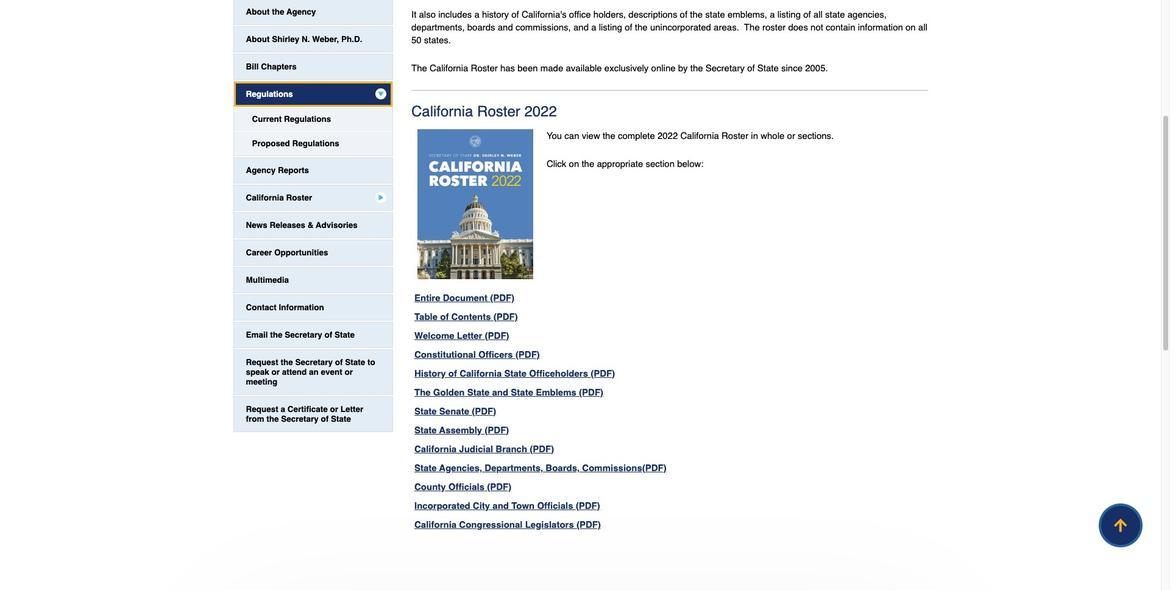 Task type: locate. For each thing, give the bounding box(es) containing it.
multimedia
[[246, 275, 289, 285]]

2022 up the 'section'
[[658, 130, 678, 141]]

regulations down current regulations link
[[292, 139, 339, 148]]

the inside it also includes a history of california's office holders, descriptions of the state emblems, a listing of all state agencies, departments, boards and commissions, and a listing of the unincorporated areas.  the roster does not contain information on all 50 states.
[[744, 22, 760, 32]]

1 vertical spatial officials
[[537, 500, 573, 511]]

1 vertical spatial listing
[[599, 22, 622, 32]]

letter down contents
[[457, 330, 482, 341]]

the down emblems,
[[744, 22, 760, 32]]

1 horizontal spatial 2022
[[658, 130, 678, 141]]

regulations up current
[[246, 89, 293, 99]]

1 horizontal spatial state
[[825, 9, 845, 19]]

town
[[512, 500, 535, 511]]

the down history
[[415, 387, 431, 397]]

agencies,
[[439, 463, 482, 473]]

expand image inside the regulations link
[[376, 89, 386, 100]]

the california roster has been made available exclusively online by the secretary of state since 2005.
[[411, 63, 828, 73]]

about inside about shirley n. weber, ph.d. link
[[246, 35, 270, 44]]

state down event
[[331, 414, 351, 424]]

request a certificate or letter from the secretary of state link
[[234, 397, 393, 431]]

career
[[246, 248, 272, 257]]

table
[[415, 311, 438, 322]]

request
[[246, 358, 278, 367], [246, 405, 278, 414]]

1 request from the top
[[246, 358, 278, 367]]

the for the california roster has been made available exclusively online by the secretary of state since 2005.
[[411, 63, 427, 73]]

on right 'click'
[[569, 158, 579, 169]]

email the secretary of state
[[246, 330, 355, 339]]

1 vertical spatial about
[[246, 35, 270, 44]]

of right table
[[440, 311, 449, 322]]

50
[[411, 35, 422, 45]]

2 vertical spatial the
[[415, 387, 431, 397]]

1 horizontal spatial officials
[[537, 500, 573, 511]]

constitutional officers (pdf)
[[415, 349, 540, 360]]

the up the shirley
[[272, 7, 284, 16]]

appropriate
[[597, 158, 643, 169]]

online
[[651, 63, 676, 73]]

a
[[474, 9, 480, 19], [770, 9, 775, 19], [591, 22, 596, 32], [281, 405, 285, 414]]

secretary right by
[[706, 63, 745, 73]]

1 vertical spatial the
[[411, 63, 427, 73]]

a up roster
[[770, 9, 775, 19]]

can
[[565, 130, 579, 141]]

or inside request a certificate or letter from the secretary of state
[[330, 405, 338, 414]]

0 vertical spatial regulations
[[246, 89, 293, 99]]

secretary up an
[[295, 358, 333, 367]]

officials up legislators on the left
[[537, 500, 573, 511]]

1 vertical spatial agency
[[246, 166, 276, 175]]

the up attend
[[281, 358, 293, 367]]

about inside the about the agency link
[[246, 7, 270, 16]]

all up not
[[814, 9, 823, 19]]

and right city
[[493, 500, 509, 511]]

of up "unincorporated"
[[680, 9, 688, 19]]

complete
[[618, 130, 655, 141]]

available
[[566, 63, 602, 73]]

section
[[646, 158, 675, 169]]

0 vertical spatial all
[[814, 9, 823, 19]]

roster inside california roster link
[[286, 193, 312, 202]]

contact
[[246, 303, 277, 312]]

state left emblems,
[[705, 9, 725, 19]]

regulations for proposed
[[292, 139, 339, 148]]

1 vertical spatial letter
[[341, 405, 364, 414]]

0 vertical spatial on
[[906, 22, 916, 32]]

n.
[[302, 35, 310, 44]]

1 horizontal spatial on
[[906, 22, 916, 32]]

roster left in
[[722, 130, 749, 141]]

listing
[[778, 9, 801, 19], [599, 22, 622, 32]]

of right history
[[512, 9, 519, 19]]

agency up the about shirley n. weber, ph.d.
[[287, 7, 316, 16]]

or right certificate on the bottom left of the page
[[330, 405, 338, 414]]

request up from
[[246, 405, 278, 414]]

california judicial branch (pdf)
[[415, 444, 554, 454]]

1 horizontal spatial listing
[[778, 9, 801, 19]]

of inside request a certificate or letter from the secretary of state
[[321, 414, 329, 424]]

1 vertical spatial regulations
[[284, 114, 331, 124]]

the
[[744, 22, 760, 32], [411, 63, 427, 73], [415, 387, 431, 397]]

0 horizontal spatial letter
[[341, 405, 364, 414]]

agency down "proposed"
[[246, 166, 276, 175]]

the right email
[[270, 330, 283, 339]]

expand image
[[376, 89, 386, 100], [376, 192, 386, 203]]

legislators
[[525, 519, 574, 530]]

request up speak
[[246, 358, 278, 367]]

proposed regulations link
[[234, 132, 393, 155]]

agency reports
[[246, 166, 309, 175]]

of up event
[[335, 358, 343, 367]]

proposed regulations
[[252, 139, 339, 148]]

request the secretary of state to speak or attend an event or meeting link
[[234, 350, 393, 394]]

of down the holders,
[[625, 22, 633, 32]]

letter inside request a certificate or letter from the secretary of state
[[341, 405, 364, 414]]

reports
[[278, 166, 309, 175]]

2 vertical spatial regulations
[[292, 139, 339, 148]]

2 expand image from the top
[[376, 192, 386, 203]]

about left the shirley
[[246, 35, 270, 44]]

on inside it also includes a history of california's office holders, descriptions of the state emblems, a listing of all state agencies, departments, boards and commissions, and a listing of the unincorporated areas.  the roster does not contain information on all 50 states.
[[906, 22, 916, 32]]

a inside request a certificate or letter from the secretary of state
[[281, 405, 285, 414]]

judicial
[[459, 444, 493, 454]]

the up "unincorporated"
[[690, 9, 703, 19]]

includes
[[438, 9, 472, 19]]

the inside request the secretary of state to speak or attend an event or meeting
[[281, 358, 293, 367]]

listing up does
[[778, 9, 801, 19]]

1 horizontal spatial all
[[919, 22, 928, 32]]

state inside request the secretary of state to speak or attend an event or meeting
[[345, 358, 365, 367]]

0 vertical spatial 2022
[[524, 103, 557, 120]]

information
[[279, 303, 324, 312]]

0 vertical spatial request
[[246, 358, 278, 367]]

agency
[[287, 7, 316, 16], [246, 166, 276, 175]]

the
[[272, 7, 284, 16], [690, 9, 703, 19], [635, 22, 648, 32], [691, 63, 703, 73], [603, 130, 616, 141], [582, 158, 595, 169], [270, 330, 283, 339], [281, 358, 293, 367], [267, 414, 279, 424]]

below:
[[677, 158, 704, 169]]

2022 up you
[[524, 103, 557, 120]]

about up the about shirley n. weber, ph.d.
[[246, 7, 270, 16]]

0 horizontal spatial state
[[705, 9, 725, 19]]

request inside request a certificate or letter from the secretary of state
[[246, 405, 278, 414]]

1 state from the left
[[705, 9, 725, 19]]

an
[[309, 367, 319, 377]]

expand image inside california roster link
[[376, 192, 386, 203]]

and down history of california state officeholders (pdf)
[[492, 387, 509, 397]]

the down "50"
[[411, 63, 427, 73]]

been
[[518, 63, 538, 73]]

sections.
[[798, 130, 834, 141]]

about
[[246, 7, 270, 16], [246, 35, 270, 44]]

the inside request a certificate or letter from the secretary of state
[[267, 414, 279, 424]]

officers
[[479, 349, 513, 360]]

california
[[430, 63, 468, 73], [411, 103, 473, 120], [681, 130, 719, 141], [246, 193, 284, 202], [460, 368, 502, 378], [415, 444, 457, 454], [415, 519, 457, 530]]

all
[[814, 9, 823, 19], [919, 22, 928, 32]]

bill chapters link
[[234, 54, 393, 79]]

1 about from the top
[[246, 7, 270, 16]]

0 vertical spatial expand image
[[376, 89, 386, 100]]

1 vertical spatial expand image
[[376, 192, 386, 203]]

bill chapters
[[246, 62, 297, 71]]

unincorporated
[[650, 22, 711, 32]]

commissions
[[582, 463, 642, 473]]

a left certificate on the bottom left of the page
[[281, 405, 285, 414]]

1 vertical spatial all
[[919, 22, 928, 32]]

1 vertical spatial request
[[246, 405, 278, 414]]

all right information
[[919, 22, 928, 32]]

state up the golden state and state emblems (pdf) on the bottom of the page
[[504, 368, 527, 378]]

or
[[787, 130, 795, 141], [272, 367, 280, 377], [345, 367, 353, 377], [330, 405, 338, 414]]

about for about the agency
[[246, 7, 270, 16]]

state inside request a certificate or letter from the secretary of state
[[331, 414, 351, 424]]

state up 'contain'
[[825, 9, 845, 19]]

bill
[[246, 62, 259, 71]]

letter down event
[[341, 405, 364, 414]]

you
[[547, 130, 562, 141]]

2005.
[[805, 63, 828, 73]]

0 vertical spatial agency
[[287, 7, 316, 16]]

email the secretary of state link
[[234, 322, 393, 347]]

of left the since at the right top of page
[[747, 63, 755, 73]]

expand image for regulations
[[376, 89, 386, 100]]

contain
[[826, 22, 856, 32]]

state left the to
[[345, 358, 365, 367]]

california's
[[522, 9, 567, 19]]

state left the since at the right top of page
[[758, 63, 779, 73]]

of down certificate on the bottom left of the page
[[321, 414, 329, 424]]

0 horizontal spatial officials
[[449, 481, 485, 492]]

officials down agencies,
[[449, 481, 485, 492]]

2 request from the top
[[246, 405, 278, 414]]

event
[[321, 367, 342, 377]]

1 expand image from the top
[[376, 89, 386, 100]]

listing down the holders,
[[599, 22, 622, 32]]

request the secretary of state to speak or attend an event or meeting
[[246, 358, 375, 386]]

document
[[443, 292, 488, 303]]

1 horizontal spatial letter
[[457, 330, 482, 341]]

in
[[751, 130, 758, 141]]

0 vertical spatial letter
[[457, 330, 482, 341]]

the golden state and state emblems (pdf)
[[415, 387, 604, 397]]

ph.d.
[[341, 35, 362, 44]]

0 vertical spatial the
[[744, 22, 760, 32]]

state left 'senate'
[[415, 406, 437, 416]]

roster up news releases & advisories
[[286, 193, 312, 202]]

on right information
[[906, 22, 916, 32]]

to
[[368, 358, 375, 367]]

0 horizontal spatial agency
[[246, 166, 276, 175]]

state down history of california state officeholders (pdf)
[[511, 387, 533, 397]]

secretary inside request a certificate or letter from the secretary of state
[[281, 414, 319, 424]]

2022
[[524, 103, 557, 120], [658, 130, 678, 141]]

1 vertical spatial on
[[569, 158, 579, 169]]

request inside request the secretary of state to speak or attend an event or meeting
[[246, 358, 278, 367]]

click on the appropriate section below:
[[547, 158, 704, 169]]

secretary down certificate on the bottom left of the page
[[281, 414, 319, 424]]

regulations up proposed regulations link
[[284, 114, 331, 124]]

state
[[705, 9, 725, 19], [825, 9, 845, 19]]

2 about from the top
[[246, 35, 270, 44]]

the for the golden state and state emblems (pdf)
[[415, 387, 431, 397]]

news
[[246, 221, 267, 230]]

county
[[415, 481, 446, 492]]

made
[[541, 63, 563, 73]]

0 vertical spatial about
[[246, 7, 270, 16]]

2 state from the left
[[825, 9, 845, 19]]

the right from
[[267, 414, 279, 424]]

click
[[547, 158, 567, 169]]



Task type: vqa. For each thing, say whether or not it's contained in the screenshot.
the "Opportunities" at the top
yes



Task type: describe. For each thing, give the bounding box(es) containing it.
view
[[582, 130, 600, 141]]

emblems
[[536, 387, 577, 397]]

states.
[[424, 35, 451, 45]]

chapters
[[261, 62, 297, 71]]

of inside request the secretary of state to speak or attend an event or meeting
[[335, 358, 343, 367]]

boards,
[[546, 463, 580, 473]]

officeholders
[[529, 368, 588, 378]]

current
[[252, 114, 282, 124]]

state agencies, departments, boards, commissions (pdf)
[[415, 463, 667, 473]]

request for the
[[246, 405, 278, 414]]

roster left has
[[471, 63, 498, 73]]

about shirley n. weber, ph.d.
[[246, 35, 362, 44]]

it
[[411, 9, 417, 19]]

opportunities
[[274, 248, 328, 257]]

emblems,
[[728, 9, 767, 19]]

news releases & advisories
[[246, 221, 358, 230]]

entire
[[415, 292, 440, 303]]

commissions,
[[516, 22, 571, 32]]

the down view
[[582, 158, 595, 169]]

exclusively
[[605, 63, 649, 73]]

california roster 2022
[[411, 103, 557, 120]]

of up golden
[[449, 368, 457, 378]]

a up "boards"
[[474, 9, 480, 19]]

shirley
[[272, 35, 299, 44]]

0 horizontal spatial listing
[[599, 22, 622, 32]]

state right golden
[[467, 387, 490, 397]]

regulations for current
[[284, 114, 331, 124]]

table of contents (pdf)
[[415, 311, 518, 322]]

departments,
[[485, 463, 543, 473]]

boards
[[467, 22, 495, 32]]

entire document (pdf)
[[415, 292, 515, 303]]

request for speak
[[246, 358, 278, 367]]

state left assembly
[[415, 425, 437, 435]]

and down history
[[498, 22, 513, 32]]

about the agency link
[[234, 0, 393, 24]]

branch
[[496, 444, 527, 454]]

has
[[500, 63, 515, 73]]

does
[[788, 22, 808, 32]]

the down descriptions
[[635, 22, 648, 32]]

secretary down information
[[285, 330, 322, 339]]

request a certificate or letter from the secretary of state
[[246, 405, 364, 424]]

office
[[569, 9, 591, 19]]

agency reports link
[[234, 158, 393, 183]]

assembly
[[439, 425, 482, 435]]

speak
[[246, 367, 269, 377]]

california roster link
[[234, 185, 393, 210]]

roster down has
[[477, 103, 520, 120]]

by
[[678, 63, 688, 73]]

releases
[[270, 221, 305, 230]]

california roster cover image
[[418, 129, 533, 279]]

certificate
[[288, 405, 328, 414]]

0 vertical spatial listing
[[778, 9, 801, 19]]

california roster
[[246, 193, 312, 202]]

california congressional legislators (pdf)
[[415, 519, 601, 530]]

senate
[[439, 406, 469, 416]]

contact information
[[246, 303, 324, 312]]

1 vertical spatial 2022
[[658, 130, 678, 141]]

about for about shirley n. weber, ph.d.
[[246, 35, 270, 44]]

regulations link
[[234, 82, 393, 107]]

also
[[419, 9, 436, 19]]

information
[[858, 22, 903, 32]]

and down office
[[574, 22, 589, 32]]

or right whole
[[787, 130, 795, 141]]

or right event
[[345, 367, 353, 377]]

expand image for california roster
[[376, 192, 386, 203]]

multimedia link
[[234, 268, 393, 292]]

weber,
[[312, 35, 339, 44]]

whole
[[761, 130, 785, 141]]

state up county
[[415, 463, 437, 473]]

history
[[415, 368, 446, 378]]

or up "meeting"
[[272, 367, 280, 377]]

county officials (pdf)
[[415, 481, 512, 492]]

0 horizontal spatial on
[[569, 158, 579, 169]]

about the agency
[[246, 7, 316, 16]]

welcome
[[415, 330, 455, 341]]

1 horizontal spatial agency
[[287, 7, 316, 16]]

history of california state officeholders (pdf)
[[415, 368, 615, 378]]

contact information link
[[234, 295, 393, 320]]

current regulations
[[252, 114, 331, 124]]

state senate (pdf)
[[415, 406, 496, 416]]

the right by
[[691, 63, 703, 73]]

congressional
[[459, 519, 523, 530]]

about shirley n. weber, ph.d. link
[[234, 27, 393, 52]]

0 horizontal spatial 2022
[[524, 103, 557, 120]]

news releases & advisories link
[[234, 213, 393, 238]]

it also includes a history of california's office holders, descriptions of the state emblems, a listing of all state agencies, departments, boards and commissions, and a listing of the unincorporated areas.  the roster does not contain information on all 50 states.
[[411, 9, 928, 45]]

incorporated city and town officials (pdf)
[[415, 500, 600, 511]]

roster
[[763, 22, 786, 32]]

0 horizontal spatial all
[[814, 9, 823, 19]]

state assembly (pdf)
[[415, 425, 509, 435]]

history
[[482, 9, 509, 19]]

state up event
[[335, 330, 355, 339]]

you can view the complete 2022 california roster in whole or sections.
[[547, 130, 834, 141]]

attend
[[282, 367, 307, 377]]

the right view
[[603, 130, 616, 141]]

of up does
[[804, 9, 811, 19]]

of down contact information link
[[325, 330, 332, 339]]

proposed
[[252, 139, 290, 148]]

a down the holders,
[[591, 22, 596, 32]]

welcome letter (pdf)
[[415, 330, 509, 341]]

descriptions
[[629, 9, 678, 19]]

email
[[246, 330, 268, 339]]

secretary inside request the secretary of state to speak or attend an event or meeting
[[295, 358, 333, 367]]

0 vertical spatial officials
[[449, 481, 485, 492]]

contents
[[451, 311, 491, 322]]

meeting
[[246, 377, 278, 386]]

constitutional
[[415, 349, 476, 360]]

advisories
[[316, 221, 358, 230]]



